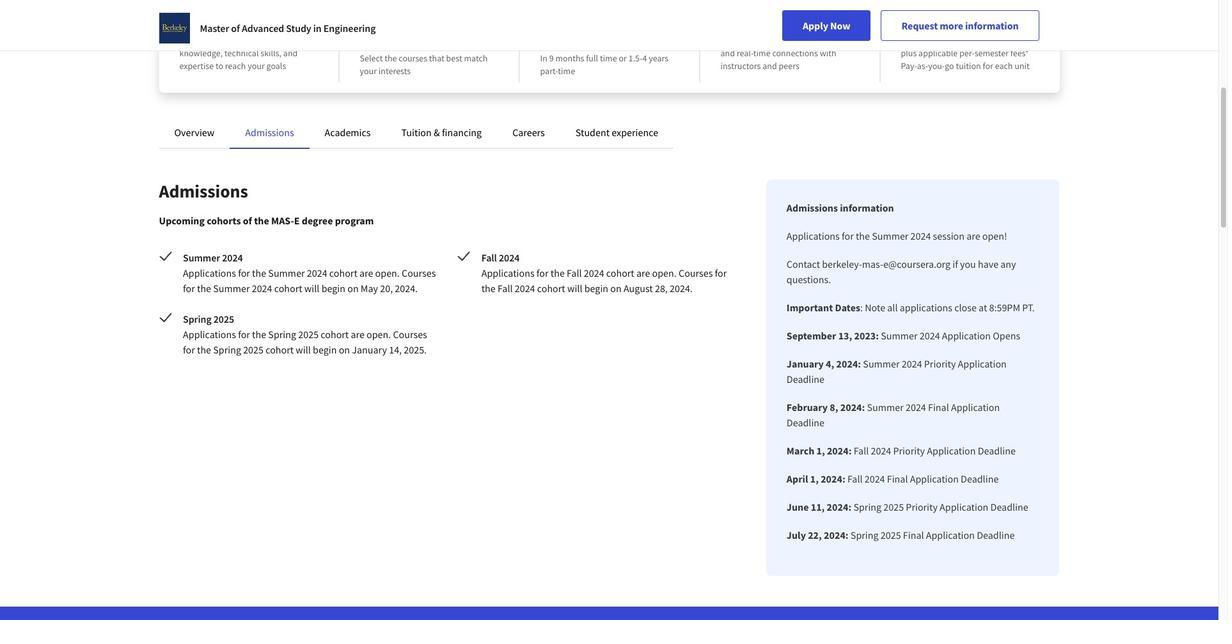 Task type: locate. For each thing, give the bounding box(es) containing it.
unit up own
[[633, 17, 655, 33]]

tuition
[[401, 126, 432, 139]]

2024: right "march"
[[827, 445, 852, 457]]

tuition down per-
[[956, 60, 981, 72]]

0 vertical spatial january
[[352, 343, 387, 356]]

reach
[[225, 60, 246, 72]]

complete the 24-unit degree at your own pace in 9 months full time or 1.5-4 years part-time
[[540, 17, 672, 77]]

courses inside "spring 2025 applications for the spring 2025 cohort are open.  courses for the spring 2025 cohort will begin on january 14, 2025."
[[393, 328, 427, 341]]

july
[[787, 529, 806, 542]]

are inside summer 2024 applications for the summer 2024 cohort are open.  courses for the summer 2024 cohort will begin on may 20, 2024.
[[359, 267, 373, 280]]

careers link
[[512, 126, 545, 139]]

select
[[360, 52, 383, 64]]

full
[[586, 52, 598, 64]]

2024. right 20,
[[395, 282, 418, 295]]

september
[[787, 329, 836, 342]]

and left peers on the right top of page
[[763, 60, 777, 72]]

2024: for march
[[827, 445, 852, 457]]

applications
[[787, 230, 840, 242], [183, 267, 236, 280], [481, 267, 534, 280], [183, 328, 236, 341]]

from
[[393, 17, 419, 33]]

0 vertical spatial final
[[928, 401, 949, 414]]

to
[[216, 60, 223, 72]]

information
[[965, 19, 1019, 32], [840, 201, 894, 214]]

1 horizontal spatial of
[[243, 214, 252, 227]]

deadline for april 1, 2024: fall  2024 final application deadline
[[961, 473, 999, 485]]

2 horizontal spatial time
[[753, 47, 770, 59]]

0 horizontal spatial at
[[580, 35, 591, 51]]

0 horizontal spatial 2024.
[[395, 282, 418, 295]]

information inside button
[[965, 19, 1019, 32]]

2024: right 4,
[[836, 358, 861, 370]]

as-
[[917, 60, 928, 72]]

open. for 14,
[[367, 328, 391, 341]]

your down technical
[[248, 60, 265, 72]]

applications inside summer 2024 applications for the summer 2024 cohort are open.  courses for the summer 2024 cohort will begin on may 20, 2024.
[[183, 267, 236, 280]]

application inside summer 2024 priority application deadline
[[958, 358, 1007, 370]]

your up the edge
[[228, 17, 253, 33]]

are up august
[[636, 267, 650, 280]]

2024: right 8,
[[840, 401, 865, 414]]

on down the apply
[[805, 35, 814, 46]]

request
[[902, 19, 938, 32]]

admissions information
[[787, 201, 894, 214]]

on for summer 2024 applications for the summer 2024 cohort are open.  courses for the summer 2024 cohort will begin on may 20, 2024.
[[347, 282, 359, 295]]

2024: right the 11,
[[827, 501, 851, 514]]

deadline inside summer 2024 final application deadline
[[787, 416, 824, 429]]

final down summer 2024 priority application deadline
[[928, 401, 949, 414]]

student
[[576, 126, 610, 139]]

july 22, 2024: spring 2025 final application deadline
[[787, 529, 1015, 542]]

student experience
[[576, 126, 658, 139]]

2023:
[[854, 329, 879, 342]]

begin inside "spring 2025 applications for the spring 2025 cohort are open.  courses for the spring 2025 cohort will begin on january 14, 2025."
[[313, 343, 337, 356]]

online
[[753, 17, 788, 33]]

2024: right 22,
[[824, 529, 849, 542]]

2 vertical spatial final
[[903, 529, 924, 542]]

2024. inside summer 2024 applications for the summer 2024 cohort are open.  courses for the summer 2024 cohort will begin on may 20, 2024.
[[395, 282, 418, 295]]

cohorts
[[207, 214, 241, 227]]

2024:
[[836, 358, 861, 370], [840, 401, 865, 414], [827, 445, 852, 457], [821, 473, 845, 485], [827, 501, 851, 514], [824, 529, 849, 542]]

1, right "march"
[[816, 445, 825, 457]]

for
[[983, 60, 993, 72], [842, 230, 854, 242], [238, 267, 250, 280], [537, 267, 549, 280], [715, 267, 727, 280], [183, 282, 195, 295], [238, 328, 250, 341], [183, 343, 195, 356]]

the inside complete the 24-unit degree at your own pace in 9 months full time or 1.5-4 years part-time
[[595, 17, 613, 33]]

or
[[619, 52, 627, 64]]

time left or
[[600, 52, 617, 64]]

mas-
[[271, 214, 294, 227]]

1 2024. from the left
[[395, 282, 418, 295]]

tuition up $42,000),
[[999, 17, 1036, 33]]

application inside summer 2024 final application deadline
[[951, 401, 1000, 414]]

will inside summer 2024 applications for the summer 2024 cohort are open.  courses for the summer 2024 cohort will begin on may 20, 2024.
[[304, 282, 319, 295]]

information up units
[[965, 19, 1019, 32]]

applications inside fall 2024 applications for the fall 2024 cohort are open.  courses for the fall 2024 cohort will begin on august 28, 2024.
[[481, 267, 534, 280]]

0 vertical spatial degree
[[540, 35, 578, 51]]

1 horizontal spatial unit
[[944, 35, 959, 46]]

2025
[[213, 313, 234, 326], [298, 328, 319, 341], [243, 343, 264, 356], [884, 501, 904, 514], [881, 529, 901, 542]]

open. up 14,
[[367, 328, 391, 341]]

applications inside "spring 2025 applications for the spring 2025 cohort are open.  courses for the spring 2025 cohort will begin on january 14, 2025."
[[183, 328, 236, 341]]

begin for fall
[[584, 282, 608, 295]]

final for 2025
[[903, 529, 924, 542]]

january inside "spring 2025 applications for the spring 2025 cohort are open.  courses for the spring 2025 cohort will begin on january 14, 2025."
[[352, 343, 387, 356]]

peers
[[779, 60, 799, 72]]

january left 4,
[[787, 358, 824, 370]]

part-
[[540, 65, 558, 77]]

pt.
[[1022, 301, 1035, 314]]

1 vertical spatial at
[[979, 301, 987, 314]]

january left 14,
[[352, 343, 387, 356]]

final down march 1, 2024: fall  2024  priority application deadline
[[887, 473, 908, 485]]

1 vertical spatial degree
[[302, 214, 333, 227]]

applications for spring 2025 applications for the spring 2025 cohort are open.  courses for the spring 2025 cohort will begin on january 14, 2025.
[[183, 328, 236, 341]]

september 13, 2023: summer 2024 application opens
[[787, 329, 1020, 342]]

are for fall 2024 applications for the fall 2024 cohort are open.  courses for the fall 2024 cohort will begin on august 28, 2024.
[[636, 267, 650, 280]]

will inside fall 2024 applications for the fall 2024 cohort are open.  courses for the fall 2024 cohort will begin on august 28, 2024.
[[567, 282, 582, 295]]

0 vertical spatial at
[[580, 35, 591, 51]]

plus
[[901, 47, 917, 59]]

0 horizontal spatial tuition
[[956, 60, 981, 72]]

fall 2024 applications for the fall 2024 cohort are open.  courses for the fall 2024 cohort will begin on august 28, 2024.
[[481, 251, 727, 295]]

connections
[[772, 47, 818, 59]]

are up "may"
[[359, 267, 373, 280]]

at up full
[[580, 35, 591, 51]]

degree right the e
[[302, 214, 333, 227]]

applications for fall 2024 applications for the fall 2024 cohort are open.  courses for the fall 2024 cohort will begin on august 28, 2024.
[[481, 267, 534, 280]]

session
[[933, 230, 965, 242]]

april
[[787, 473, 808, 485]]

1 vertical spatial 1,
[[810, 473, 819, 485]]

will inside "spring 2025 applications for the spring 2025 cohort are open.  courses for the spring 2025 cohort will begin on january 14, 2025."
[[296, 343, 311, 356]]

summer inside summer 2024 priority application deadline
[[863, 358, 900, 370]]

on inside "spring 2025 applications for the spring 2025 cohort are open.  courses for the spring 2025 cohort will begin on january 14, 2025."
[[339, 343, 350, 356]]

on for fall 2024 applications for the fall 2024 cohort are open.  courses for the fall 2024 cohort will begin on august 28, 2024.
[[610, 282, 622, 295]]

you
[[960, 258, 976, 271]]

of right cohorts
[[243, 214, 252, 227]]

your inside complete the 24-unit degree at your own pace in 9 months full time or 1.5-4 years part-time
[[593, 35, 618, 51]]

1 vertical spatial january
[[787, 358, 824, 370]]

per-
[[959, 47, 975, 59]]

x
[[961, 35, 965, 46]]

are for spring 2025 applications for the spring 2025 cohort are open.  courses for the spring 2025 cohort will begin on january 14, 2025.
[[351, 328, 364, 341]]

2024. right 28,
[[670, 282, 693, 295]]

courses
[[402, 267, 436, 280], [679, 267, 713, 280], [393, 328, 427, 341]]

study
[[286, 22, 311, 35]]

begin inside summer 2024 applications for the summer 2024 cohort are open.  courses for the summer 2024 cohort will begin on may 20, 2024.
[[322, 282, 345, 295]]

1 vertical spatial priority
[[893, 445, 925, 457]]

1 vertical spatial tuition
[[956, 60, 981, 72]]

degree inside complete the 24-unit degree at your own pace in 9 months full time or 1.5-4 years part-time
[[540, 35, 578, 51]]

career
[[255, 17, 290, 33]]

1 horizontal spatial january
[[787, 358, 824, 370]]

courses inside summer 2024 applications for the summer 2024 cohort are open.  courses for the summer 2024 cohort will begin on may 20, 2024.
[[402, 267, 436, 280]]

1 horizontal spatial 2024.
[[670, 282, 693, 295]]

are inside fall 2024 applications for the fall 2024 cohort are open.  courses for the fall 2024 cohort will begin on august 28, 2024.
[[636, 267, 650, 280]]

1 horizontal spatial degree
[[540, 35, 578, 51]]

time down months
[[558, 65, 575, 77]]

1 horizontal spatial time
[[600, 52, 617, 64]]

open. up 28,
[[652, 267, 677, 280]]

begin inside fall 2024 applications for the fall 2024 cohort are open.  courses for the fall 2024 cohort will begin on august 28, 2024.
[[584, 282, 608, 295]]

best
[[446, 52, 462, 64]]

are down "may"
[[351, 328, 364, 341]]

2 2024. from the left
[[670, 282, 693, 295]]

and inside the advance your career gain cutting-edge engineering knowledge, technical skills, and expertise to reach your goals
[[283, 47, 298, 59]]

0 vertical spatial unit
[[633, 17, 655, 33]]

courses for applications for the summer 2024 cohort are open.  courses for the summer 2024 cohort will begin on may 20, 2024.
[[402, 267, 436, 280]]

courses inside fall 2024 applications for the fall 2024 cohort are open.  courses for the fall 2024 cohort will begin on august 28, 2024.
[[679, 267, 713, 280]]

note
[[865, 301, 885, 314]]

your down select
[[360, 65, 377, 77]]

apply now button
[[782, 10, 871, 41]]

open. inside "spring 2025 applications for the spring 2025 cohort are open.  courses for the spring 2025 cohort will begin on january 14, 2025."
[[367, 328, 391, 341]]

at right close
[[979, 301, 987, 314]]

time down "videos,"
[[753, 47, 770, 59]]

open. inside summer 2024 applications for the summer 2024 cohort are open.  courses for the summer 2024 cohort will begin on may 20, 2024.
[[375, 267, 400, 280]]

time inside 100% online learning lecture videos, hands-on projects, and real-time connections with instructors and peers
[[753, 47, 770, 59]]

priority
[[924, 358, 956, 370], [893, 445, 925, 457], [906, 501, 938, 514]]

will
[[304, 282, 319, 295], [567, 282, 582, 295], [296, 343, 311, 356]]

final down june 11, 2024: spring 2025 priority application deadline
[[903, 529, 924, 542]]

on left 14,
[[339, 343, 350, 356]]

the inside learn from top-tier, world-renowned faculty select the courses that best match your interests
[[385, 52, 397, 64]]

dates
[[835, 301, 860, 314]]

priority inside summer 2024 priority application deadline
[[924, 358, 956, 370]]

of right master
[[231, 22, 240, 35]]

1, for march
[[816, 445, 825, 457]]

and up goals
[[283, 47, 298, 59]]

unit inside complete the 24-unit degree at your own pace in 9 months full time or 1.5-4 years part-time
[[633, 17, 655, 33]]

deadline
[[787, 373, 824, 386], [787, 416, 824, 429], [978, 445, 1016, 457], [961, 473, 999, 485], [990, 501, 1028, 514], [977, 529, 1015, 542]]

2024: up the 11,
[[821, 473, 845, 485]]

learning
[[790, 17, 835, 33]]

learn from top-tier, world-renowned faculty select the courses that best match your interests
[[360, 17, 491, 77]]

financing
[[442, 126, 482, 139]]

and down lecture at the right top of the page
[[721, 47, 735, 59]]

at inside complete the 24-unit degree at your own pace in 9 months full time or 1.5-4 years part-time
[[580, 35, 591, 51]]

priority down the 'september 13, 2023: summer 2024 application opens'
[[924, 358, 956, 370]]

request more information button
[[881, 10, 1039, 41]]

will for spring
[[296, 343, 311, 356]]

0 vertical spatial information
[[965, 19, 1019, 32]]

0 vertical spatial priority
[[924, 358, 956, 370]]

may
[[361, 282, 378, 295]]

upcoming
[[159, 214, 205, 227]]

degree up 9
[[540, 35, 578, 51]]

0 vertical spatial 1,
[[816, 445, 825, 457]]

2 vertical spatial priority
[[906, 501, 938, 514]]

1 vertical spatial final
[[887, 473, 908, 485]]

for inside $42,000 usd total tuition ($1,750 per unit  x  24 units = $42,000), plus applicable per-semester fees* pay-as-you-go tuition for each unit
[[983, 60, 993, 72]]

0 horizontal spatial information
[[840, 201, 894, 214]]

on left august
[[610, 282, 622, 295]]

0 horizontal spatial and
[[283, 47, 298, 59]]

uc berkeley college of engineering logo image
[[159, 13, 190, 43]]

priority up the july 22, 2024: spring 2025 final application deadline
[[906, 501, 938, 514]]

admissions link
[[245, 126, 294, 139]]

1 vertical spatial unit
[[944, 35, 959, 46]]

complete
[[540, 17, 593, 33]]

on inside fall 2024 applications for the fall 2024 cohort are open.  courses for the fall 2024 cohort will begin on august 28, 2024.
[[610, 282, 622, 295]]

0 horizontal spatial unit
[[633, 17, 655, 33]]

1 horizontal spatial and
[[721, 47, 735, 59]]

unit left x
[[944, 35, 959, 46]]

open. inside fall 2024 applications for the fall 2024 cohort are open.  courses for the fall 2024 cohort will begin on august 28, 2024.
[[652, 267, 677, 280]]

engineering
[[324, 22, 376, 35]]

open. up 20,
[[375, 267, 400, 280]]

deadline for march 1, 2024: fall  2024  priority application deadline
[[978, 445, 1016, 457]]

unit down fees*
[[1015, 60, 1030, 72]]

0 vertical spatial of
[[231, 22, 240, 35]]

on inside summer 2024 applications for the summer 2024 cohort are open.  courses for the summer 2024 cohort will begin on may 20, 2024.
[[347, 282, 359, 295]]

on left "may"
[[347, 282, 359, 295]]

august
[[624, 282, 653, 295]]

2024: for june
[[827, 501, 851, 514]]

tuition & financing link
[[401, 126, 482, 139]]

22,
[[808, 529, 822, 542]]

2024. inside fall 2024 applications for the fall 2024 cohort are open.  courses for the fall 2024 cohort will begin on august 28, 2024.
[[670, 282, 693, 295]]

0 horizontal spatial january
[[352, 343, 387, 356]]

you-
[[928, 60, 945, 72]]

priority up the april 1, 2024: fall  2024 final application deadline on the right of page
[[893, 445, 925, 457]]

2024 inside summer 2024 priority application deadline
[[902, 358, 922, 370]]

of
[[231, 22, 240, 35], [243, 214, 252, 227]]

are
[[967, 230, 980, 242], [359, 267, 373, 280], [636, 267, 650, 280], [351, 328, 364, 341]]

final
[[928, 401, 949, 414], [887, 473, 908, 485], [903, 529, 924, 542]]

your up full
[[593, 35, 618, 51]]

courses for applications for the spring 2025 cohort are open.  courses for the spring 2025 cohort will begin on january 14, 2025.
[[393, 328, 427, 341]]

will for summer
[[304, 282, 319, 295]]

2024: for february
[[840, 401, 865, 414]]

at
[[580, 35, 591, 51], [979, 301, 987, 314]]

upcoming cohorts of the mas-e degree program
[[159, 214, 374, 227]]

1, right the april
[[810, 473, 819, 485]]

your inside learn from top-tier, world-renowned faculty select the courses that best match your interests
[[360, 65, 377, 77]]

1 vertical spatial information
[[840, 201, 894, 214]]

pay-
[[901, 60, 917, 72]]

1 horizontal spatial information
[[965, 19, 1019, 32]]

information up the applications for the summer 2024 session are open!
[[840, 201, 894, 214]]

overview
[[174, 126, 214, 139]]

application
[[942, 329, 991, 342], [958, 358, 1007, 370], [951, 401, 1000, 414], [927, 445, 976, 457], [910, 473, 959, 485], [940, 501, 988, 514], [926, 529, 975, 542]]

expertise
[[179, 60, 214, 72]]

2024. for 28,
[[670, 282, 693, 295]]

are inside "spring 2025 applications for the spring 2025 cohort are open.  courses for the spring 2025 cohort will begin on january 14, 2025."
[[351, 328, 364, 341]]

2 horizontal spatial unit
[[1015, 60, 1030, 72]]

1 horizontal spatial tuition
[[999, 17, 1036, 33]]

24-
[[616, 17, 633, 33]]



Task type: describe. For each thing, give the bounding box(es) containing it.
0 horizontal spatial degree
[[302, 214, 333, 227]]

total
[[971, 17, 997, 33]]

2 vertical spatial unit
[[1015, 60, 1030, 72]]

real-
[[737, 47, 753, 59]]

on inside 100% online learning lecture videos, hands-on projects, and real-time connections with instructors and peers
[[805, 35, 814, 46]]

advance your career gain cutting-edge engineering knowledge, technical skills, and expertise to reach your goals
[[179, 17, 298, 72]]

1 horizontal spatial at
[[979, 301, 987, 314]]

applications for summer 2024 applications for the summer 2024 cohort are open.  courses for the summer 2024 cohort will begin on may 20, 2024.
[[183, 267, 236, 280]]

11,
[[811, 501, 825, 514]]

master of advanced study in engineering
[[200, 22, 376, 35]]

any
[[1001, 258, 1016, 271]]

contact berkeley-mas-e@coursera.org if you have any questions.
[[787, 258, 1016, 286]]

2024. for 20,
[[395, 282, 418, 295]]

open. for 28,
[[652, 267, 677, 280]]

june 11, 2024: spring 2025 priority application deadline
[[787, 501, 1028, 514]]

match
[[464, 52, 488, 64]]

applicable
[[919, 47, 958, 59]]

videos,
[[750, 35, 777, 46]]

engineering
[[248, 35, 292, 46]]

request more information
[[902, 19, 1019, 32]]

contact
[[787, 258, 820, 271]]

begin for spring
[[313, 343, 337, 356]]

questions.
[[787, 273, 831, 286]]

skills,
[[261, 47, 281, 59]]

on for spring 2025 applications for the spring 2025 cohort are open.  courses for the spring 2025 cohort will begin on january 14, 2025.
[[339, 343, 350, 356]]

24
[[967, 35, 976, 46]]

open. for 20,
[[375, 267, 400, 280]]

e
[[294, 214, 300, 227]]

:
[[860, 301, 863, 314]]

mas-
[[862, 258, 883, 271]]

are left the open!
[[967, 230, 980, 242]]

2024: for april
[[821, 473, 845, 485]]

4
[[642, 52, 647, 64]]

february 8, 2024:
[[787, 401, 865, 414]]

8:59pm
[[989, 301, 1020, 314]]

hands-
[[779, 35, 805, 46]]

renowned
[[395, 35, 451, 51]]

2024 inside summer 2024 final application deadline
[[906, 401, 926, 414]]

semester
[[975, 47, 1009, 59]]

open!
[[982, 230, 1007, 242]]

priority for 2025
[[906, 501, 938, 514]]

summer inside summer 2024 final application deadline
[[867, 401, 904, 414]]

4,
[[826, 358, 834, 370]]

1, for april
[[810, 473, 819, 485]]

2024: for july
[[824, 529, 849, 542]]

9
[[549, 52, 554, 64]]

goals
[[266, 60, 286, 72]]

begin for summer
[[322, 282, 345, 295]]

that
[[429, 52, 444, 64]]

$42,000 usd total tuition ($1,750 per unit  x  24 units = $42,000), plus applicable per-semester fees* pay-as-you-go tuition for each unit
[[901, 17, 1038, 72]]

20,
[[380, 282, 393, 295]]

important
[[787, 301, 833, 314]]

february
[[787, 401, 828, 414]]

courses
[[399, 52, 427, 64]]

14,
[[389, 343, 402, 356]]

march
[[787, 445, 814, 457]]

pace
[[647, 35, 672, 51]]

june
[[787, 501, 809, 514]]

&
[[434, 126, 440, 139]]

($1,750
[[901, 35, 928, 46]]

0 horizontal spatial of
[[231, 22, 240, 35]]

=
[[998, 35, 1002, 46]]

months
[[555, 52, 584, 64]]

$42,000),
[[1004, 35, 1038, 46]]

per
[[930, 35, 942, 46]]

gain
[[179, 35, 197, 46]]

0 horizontal spatial time
[[558, 65, 575, 77]]

berkeley-
[[822, 258, 862, 271]]

student experience link
[[576, 126, 658, 139]]

april 1, 2024: fall  2024 final application deadline
[[787, 473, 999, 485]]

2 horizontal spatial and
[[763, 60, 777, 72]]

tuition & financing
[[401, 126, 482, 139]]

2024: for january
[[836, 358, 861, 370]]

cutting-
[[198, 35, 228, 46]]

priority for 2024
[[893, 445, 925, 457]]

january 4, 2024:
[[787, 358, 861, 370]]

lecture
[[721, 35, 749, 46]]

deadline inside summer 2024 priority application deadline
[[787, 373, 824, 386]]

applications for the summer 2024 session are open!
[[787, 230, 1007, 242]]

are for summer 2024 applications for the summer 2024 cohort are open.  courses for the summer 2024 cohort will begin on may 20, 2024.
[[359, 267, 373, 280]]

interests
[[379, 65, 411, 77]]

important dates : note all applications close at 8:59pm pt.
[[787, 301, 1035, 314]]

courses for applications for the fall 2024 cohort are open.  courses for the fall 2024 cohort will begin on august 28, 2024.
[[679, 267, 713, 280]]

deadline for july 22, 2024: spring 2025 final application deadline
[[977, 529, 1015, 542]]

overview link
[[174, 126, 214, 139]]

if
[[953, 258, 958, 271]]

years
[[649, 52, 669, 64]]

world-
[[360, 35, 395, 51]]

final for 2024
[[887, 473, 908, 485]]

final inside summer 2024 final application deadline
[[928, 401, 949, 414]]

have
[[978, 258, 999, 271]]

e@coursera.org
[[883, 258, 950, 271]]

faculty
[[453, 35, 491, 51]]

own
[[621, 35, 644, 51]]

13,
[[838, 329, 852, 342]]

advance
[[179, 17, 225, 33]]

deadline for june 11, 2024: spring 2025 priority application deadline
[[990, 501, 1028, 514]]

march 1, 2024: fall  2024  priority application deadline
[[787, 445, 1016, 457]]

will for fall
[[567, 282, 582, 295]]

0 vertical spatial tuition
[[999, 17, 1036, 33]]

spring 2025 applications for the spring 2025 cohort are open.  courses for the spring 2025 cohort will begin on january 14, 2025.
[[183, 313, 427, 356]]

edge
[[228, 35, 246, 46]]

1 vertical spatial of
[[243, 214, 252, 227]]

summer 2024 applications for the summer 2024 cohort are open.  courses for the summer 2024 cohort will begin on may 20, 2024.
[[183, 251, 436, 295]]

more
[[940, 19, 963, 32]]

$42,000
[[901, 17, 943, 33]]

opens
[[993, 329, 1020, 342]]

1.5-
[[629, 52, 642, 64]]



Task type: vqa. For each thing, say whether or not it's contained in the screenshot.


